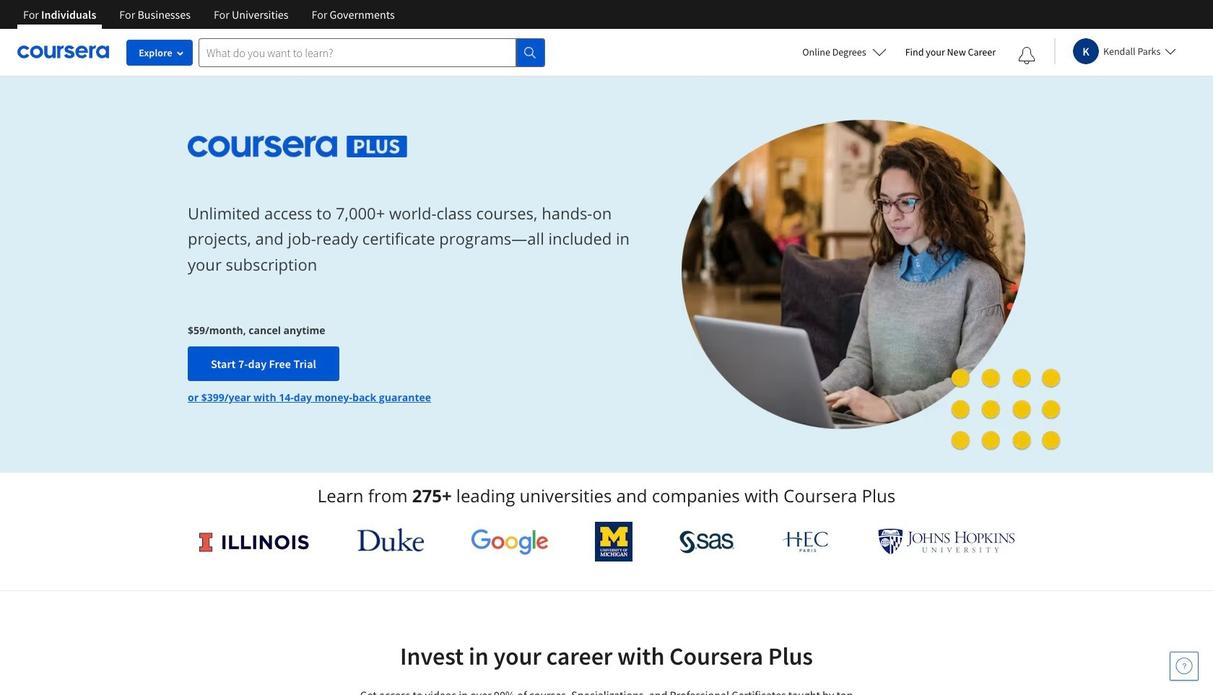 Task type: describe. For each thing, give the bounding box(es) containing it.
google image
[[471, 529, 549, 556]]

university of illinois at urbana-champaign image
[[198, 531, 311, 554]]

duke university image
[[357, 529, 424, 552]]

university of michigan image
[[595, 522, 633, 562]]

help center image
[[1176, 658, 1193, 675]]

banner navigation
[[12, 0, 406, 29]]



Task type: locate. For each thing, give the bounding box(es) containing it.
hec paris image
[[781, 527, 832, 557]]

coursera plus image
[[188, 136, 408, 157]]

coursera image
[[17, 41, 109, 64]]

sas image
[[680, 531, 735, 554]]

None search field
[[199, 38, 545, 67]]

What do you want to learn? text field
[[199, 38, 517, 67]]

johns hopkins university image
[[878, 529, 1016, 556]]



Task type: vqa. For each thing, say whether or not it's contained in the screenshot.
Duke University IMAGE
yes



